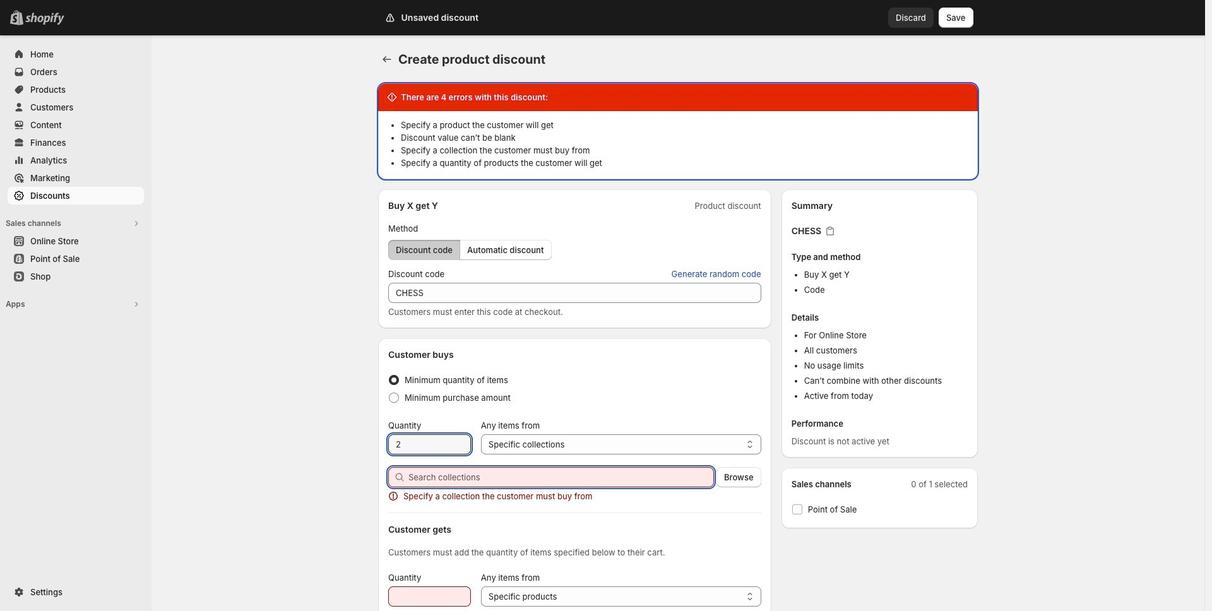 Task type: vqa. For each thing, say whether or not it's contained in the screenshot.
the Search collections text field
yes



Task type: locate. For each thing, give the bounding box(es) containing it.
Search collections text field
[[409, 467, 714, 488]]

None text field
[[388, 283, 762, 303], [388, 587, 471, 607], [388, 283, 762, 303], [388, 587, 471, 607]]

None text field
[[388, 435, 471, 455]]



Task type: describe. For each thing, give the bounding box(es) containing it.
shopify image
[[25, 13, 64, 25]]



